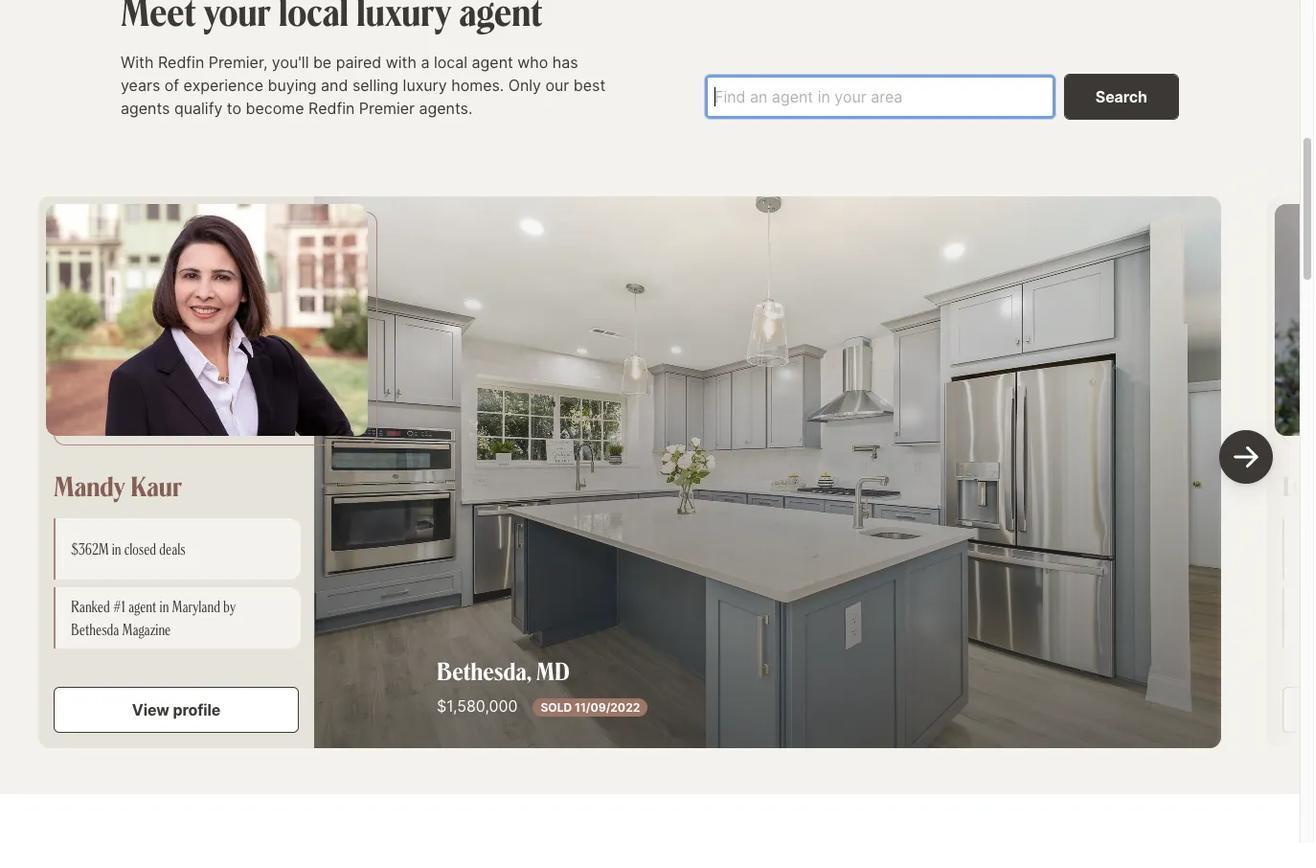 Task type: describe. For each thing, give the bounding box(es) containing it.
deals
[[159, 540, 186, 559]]

maryland
[[172, 597, 220, 616]]

md
[[536, 655, 570, 687]]

best
[[574, 76, 606, 95]]

qualify
[[174, 99, 223, 118]]

sold
[[541, 701, 572, 715]]

in inside ranked #1 agent in maryland by bethesda magazine
[[160, 597, 169, 616]]

0 vertical spatial redfin
[[158, 53, 204, 72]]

buying
[[268, 76, 317, 95]]

agent inside ranked #1 agent in maryland by bethesda magazine
[[128, 597, 157, 616]]

a
[[421, 53, 430, 72]]

11/09/2022
[[575, 701, 640, 715]]

who
[[518, 53, 548, 72]]

paired
[[336, 53, 381, 72]]

pla
[[1300, 597, 1314, 639]]

agent inside with redfin premier, you'll be paired with a local agent who has years of experience buying and selling luxury homes. only our best agents qualify to become redfin premier agents.
[[472, 53, 513, 72]]

view profile button
[[54, 687, 299, 733]]

magazine
[[122, 620, 171, 639]]

ixie
[[1283, 468, 1314, 503]]

agents.
[[419, 99, 473, 118]]

with
[[121, 53, 154, 72]]

local
[[434, 53, 468, 72]]

by
[[223, 597, 236, 616]]

profile
[[173, 701, 221, 720]]

premier,
[[209, 53, 268, 72]]

closed
[[124, 540, 156, 559]]

and
[[321, 76, 348, 95]]

with redfin premier, you'll be paired with a local agent who has years of experience buying and selling luxury homes. only our best agents qualify to become redfin premier agents.
[[121, 53, 606, 118]]

search
[[1096, 87, 1148, 107]]

experience
[[184, 76, 264, 95]]

view
[[132, 701, 169, 720]]

$362m
[[71, 540, 109, 559]]

bethesda,
[[437, 655, 531, 687]]

mandy kaur link
[[54, 468, 182, 503]]

years
[[121, 76, 160, 95]]

#1
[[113, 597, 125, 616]]

homes.
[[451, 76, 504, 95]]

you'll
[[272, 53, 309, 72]]

next image
[[1223, 434, 1269, 480]]

luxury
[[403, 76, 447, 95]]



Task type: locate. For each thing, give the bounding box(es) containing it.
agents
[[121, 99, 170, 118]]

redfin
[[158, 53, 204, 72], [309, 99, 355, 118]]

only
[[508, 76, 541, 95]]

$362m in closed deals
[[71, 540, 186, 559]]

view profile
[[132, 701, 221, 720]]

0 vertical spatial in
[[112, 540, 121, 559]]

in
[[112, 540, 121, 559], [160, 597, 169, 616]]

agent
[[472, 53, 513, 72], [128, 597, 157, 616]]

1 vertical spatial agent
[[128, 597, 157, 616]]

$1,580,000
[[437, 697, 518, 716]]

1 horizontal spatial redfin
[[309, 99, 355, 118]]

to
[[227, 99, 242, 118]]

bethesda
[[71, 620, 119, 639]]

0 horizontal spatial agent
[[128, 597, 157, 616]]

0 horizontal spatial in
[[112, 540, 121, 559]]

redfin up of
[[158, 53, 204, 72]]

mandy kaur image
[[46, 204, 368, 436]]

agent up homes.
[[472, 53, 513, 72]]

1 vertical spatial redfin
[[309, 99, 355, 118]]

of
[[165, 76, 179, 95]]

kaur
[[131, 468, 182, 503]]

search button
[[1064, 74, 1179, 120]]

redfin down and
[[309, 99, 355, 118]]

0 horizontal spatial redfin
[[158, 53, 204, 72]]

bethesda, md
[[437, 655, 570, 687]]

be
[[313, 53, 332, 72]]

in left closed
[[112, 540, 121, 559]]

0 vertical spatial agent
[[472, 53, 513, 72]]

become
[[246, 99, 304, 118]]

ranked
[[71, 597, 110, 616]]

selling
[[352, 76, 399, 95]]

premier
[[359, 99, 415, 118]]

agent right #1
[[128, 597, 157, 616]]

ixie link
[[1283, 468, 1314, 503]]

mandy
[[54, 468, 125, 503]]

mandy kaur
[[54, 468, 182, 503]]

Find an agent in your area search field
[[704, 74, 1056, 120]]

ranked #1 agent in maryland by bethesda magazine
[[71, 597, 236, 639]]

in up magazine
[[160, 597, 169, 616]]

1 horizontal spatial in
[[160, 597, 169, 616]]

1 horizontal spatial agent
[[472, 53, 513, 72]]

with
[[386, 53, 417, 72]]

$24
[[1300, 540, 1314, 559]]

has
[[553, 53, 578, 72]]

our
[[546, 76, 569, 95]]

1 vertical spatial in
[[160, 597, 169, 616]]

sold 11/09/2022
[[541, 701, 640, 715]]



Task type: vqa. For each thing, say whether or not it's contained in the screenshot.
Ixie link
yes



